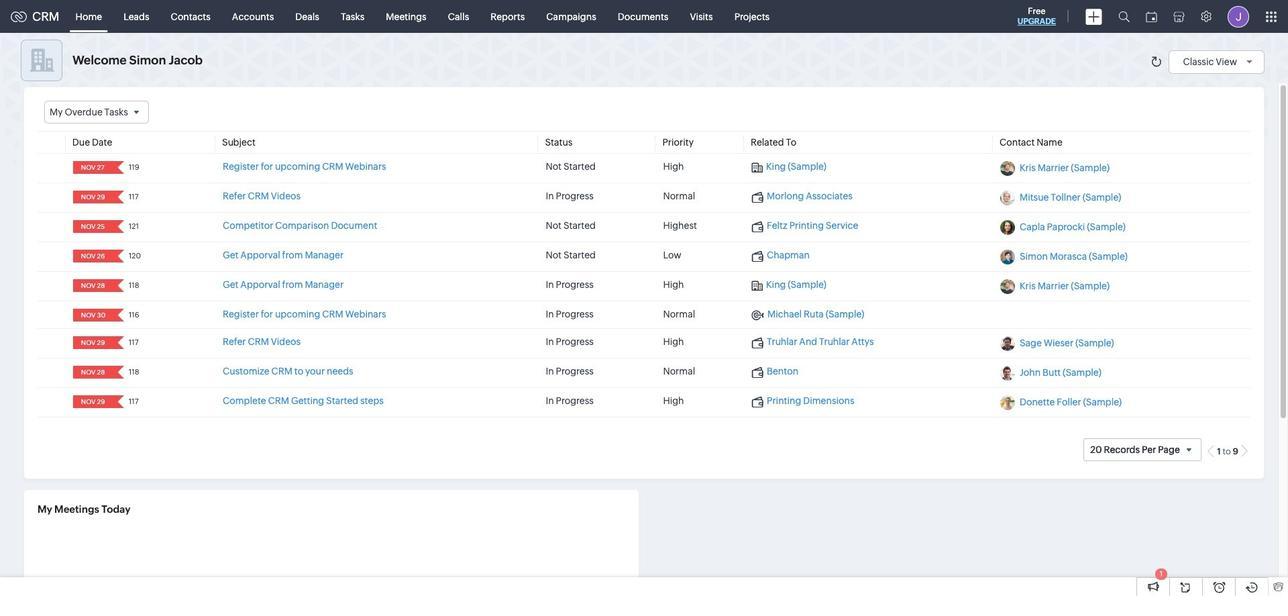 Task type: vqa. For each thing, say whether or not it's contained in the screenshot.
SIGNALS element
no



Task type: describe. For each thing, give the bounding box(es) containing it.
create menu element
[[1078, 0, 1111, 33]]

calendar image
[[1147, 11, 1158, 22]]

search element
[[1111, 0, 1139, 33]]

search image
[[1119, 11, 1130, 22]]



Task type: locate. For each thing, give the bounding box(es) containing it.
profile element
[[1220, 0, 1258, 33]]

profile image
[[1228, 6, 1250, 27]]

create menu image
[[1086, 8, 1103, 25]]

logo image
[[11, 11, 27, 22]]

None field
[[44, 101, 149, 124], [77, 161, 109, 174], [77, 191, 109, 204], [77, 220, 109, 233], [77, 250, 109, 263], [77, 279, 109, 292], [77, 309, 109, 322], [77, 336, 109, 349], [77, 366, 109, 379], [77, 396, 109, 408], [44, 101, 149, 124], [77, 161, 109, 174], [77, 191, 109, 204], [77, 220, 109, 233], [77, 250, 109, 263], [77, 279, 109, 292], [77, 309, 109, 322], [77, 336, 109, 349], [77, 366, 109, 379], [77, 396, 109, 408]]



